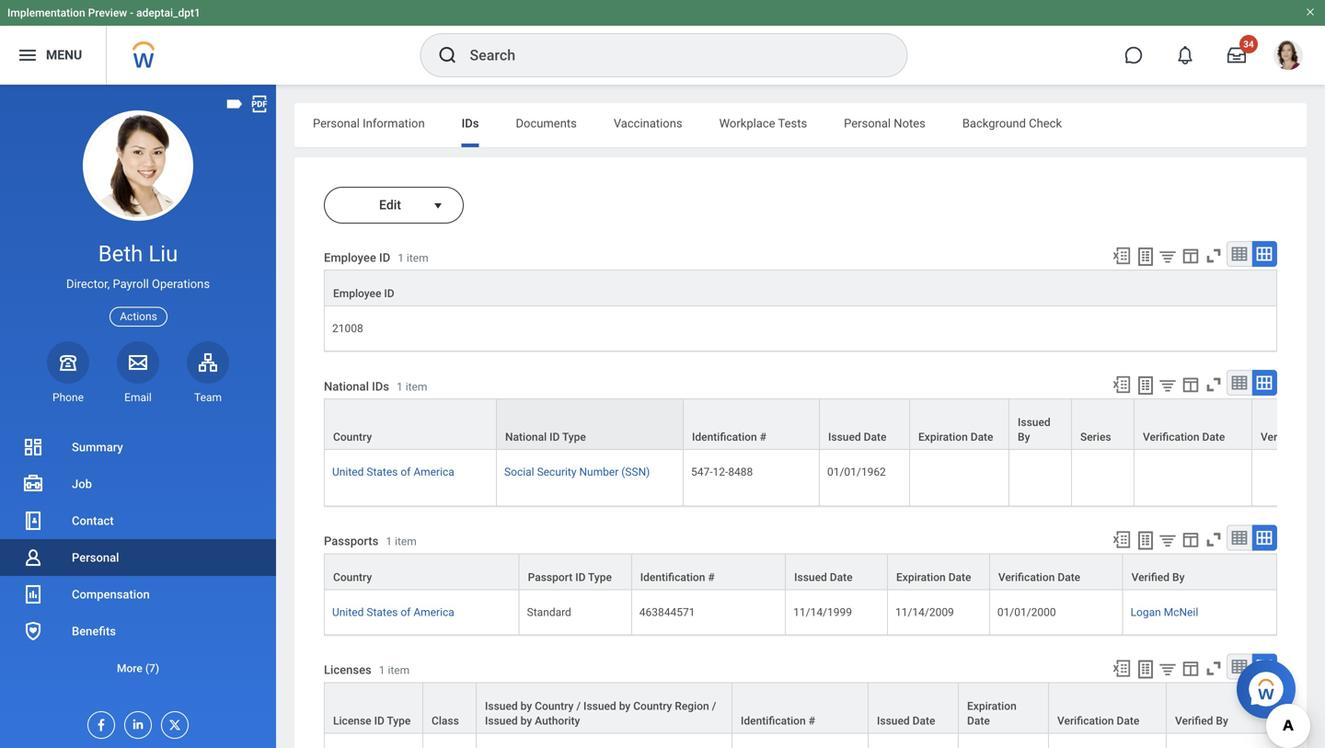 Task type: locate. For each thing, give the bounding box(es) containing it.
id inside popup button
[[384, 287, 394, 300]]

tests
[[778, 116, 807, 130]]

2 horizontal spatial verification
[[1143, 431, 1200, 444]]

1 right passports
[[386, 535, 392, 548]]

2 united states of america link from the top
[[332, 602, 454, 619]]

1 vertical spatial click to view/edit grid preferences image
[[1181, 529, 1201, 550]]

issued date button for the topmost issued date column header
[[820, 400, 909, 449]]

verified by
[[1261, 431, 1314, 444], [1131, 571, 1185, 584], [1175, 714, 1228, 727]]

0 horizontal spatial verified
[[1131, 571, 1170, 584]]

country left region
[[633, 700, 672, 713]]

0 horizontal spatial ids
[[372, 379, 389, 393]]

tab list
[[294, 103, 1307, 147]]

licenses 1 item
[[324, 663, 410, 677]]

passports
[[324, 534, 379, 548]]

verified by button
[[1252, 400, 1325, 449], [1123, 554, 1276, 589], [1167, 683, 1302, 733]]

0 vertical spatial identification
[[692, 431, 757, 444]]

list containing summary
[[0, 429, 276, 686]]

2 states from the top
[[367, 606, 398, 619]]

1 vertical spatial identification #
[[640, 571, 715, 584]]

0 vertical spatial expiration date
[[918, 431, 993, 444]]

export to worksheets image
[[1135, 529, 1157, 551], [1135, 658, 1157, 680]]

1 horizontal spatial verified
[[1175, 714, 1213, 727]]

2 vertical spatial issued date
[[877, 714, 935, 727]]

documents
[[516, 116, 577, 130]]

fullscreen image for licenses
[[1204, 658, 1224, 679]]

verification date column header
[[1135, 399, 1252, 450], [1049, 682, 1167, 734]]

implementation preview -   adeptai_dpt1
[[7, 6, 200, 19]]

1 states from the top
[[367, 466, 398, 479]]

4 row from the top
[[324, 590, 1277, 635]]

2 horizontal spatial #
[[809, 714, 815, 727]]

export to excel image
[[1112, 375, 1132, 395], [1112, 529, 1132, 550]]

national id type
[[505, 431, 586, 444]]

1 row from the top
[[324, 399, 1325, 450]]

expand table image for ids
[[1255, 374, 1274, 392]]

united states of america link down country column header
[[332, 462, 454, 479]]

1 vertical spatial verified by
[[1131, 571, 1185, 584]]

mcneil
[[1164, 606, 1198, 619]]

2 united states of america from the top
[[332, 606, 454, 619]]

employee up employee id
[[324, 251, 376, 264]]

phone image
[[55, 351, 81, 373]]

/ right region
[[712, 700, 716, 713]]

0 horizontal spatial national
[[324, 379, 369, 393]]

row containing country
[[324, 553, 1277, 590]]

select to filter grid data image up the "logan mcneil" link
[[1158, 530, 1178, 550]]

2 vertical spatial expiration date button
[[959, 683, 1048, 733]]

benefits link
[[0, 613, 276, 650]]

1 horizontal spatial personal
[[313, 116, 360, 130]]

0 vertical spatial issued date button
[[820, 400, 909, 449]]

1 up country column header
[[397, 380, 403, 393]]

of down country column header
[[401, 466, 411, 479]]

3 row from the top
[[324, 553, 1277, 590]]

personal link
[[0, 539, 276, 576]]

2 vertical spatial type
[[387, 714, 411, 727]]

2 vertical spatial expiration
[[967, 700, 1017, 713]]

facebook image
[[88, 712, 109, 732]]

click to view/edit grid preferences image for ids
[[1181, 375, 1201, 395]]

america for 1
[[413, 606, 454, 619]]

item inside licenses 1 item
[[388, 664, 410, 677]]

contact link
[[0, 502, 276, 539]]

-
[[130, 6, 134, 19]]

0 vertical spatial verification
[[1143, 431, 1200, 444]]

email button
[[117, 341, 159, 405]]

employee
[[324, 251, 376, 264], [333, 287, 381, 300]]

identification # for middle "identification #" popup button
[[640, 571, 715, 584]]

by
[[520, 700, 532, 713], [619, 700, 631, 713], [520, 714, 532, 727]]

export to worksheets image up logan
[[1135, 529, 1157, 551]]

issued
[[1018, 416, 1051, 429], [828, 431, 861, 444], [794, 571, 827, 584], [485, 700, 518, 713], [583, 700, 616, 713], [485, 714, 518, 727], [877, 714, 910, 727]]

ids up country column header
[[372, 379, 389, 393]]

1 vertical spatial issued date button
[[786, 554, 887, 589]]

1 vertical spatial identification
[[640, 571, 705, 584]]

list
[[0, 429, 276, 686]]

1 horizontal spatial type
[[562, 431, 586, 444]]

select to filter grid data image
[[1158, 530, 1178, 550], [1158, 659, 1178, 679]]

2 united from the top
[[332, 606, 364, 619]]

id for employee id 1 item
[[379, 251, 390, 264]]

issued date column header
[[820, 399, 910, 450], [869, 682, 959, 734]]

0 vertical spatial identification #
[[692, 431, 766, 444]]

personal left information
[[313, 116, 360, 130]]

director,
[[66, 277, 110, 291]]

expiration date for the middle expiration date 'popup button'
[[896, 571, 971, 584]]

compensation link
[[0, 576, 276, 613]]

1 vertical spatial verification date
[[998, 571, 1080, 584]]

1 vertical spatial export to worksheets image
[[1135, 375, 1157, 397]]

fullscreen image
[[1204, 529, 1224, 550], [1204, 658, 1224, 679]]

0 vertical spatial verified by button
[[1252, 400, 1325, 449]]

identification # button
[[684, 400, 819, 449], [632, 554, 785, 589], [732, 683, 868, 733]]

identification #
[[692, 431, 766, 444], [640, 571, 715, 584], [741, 714, 815, 727]]

2 horizontal spatial verified
[[1261, 431, 1299, 444]]

item inside passports 1 item
[[395, 535, 417, 548]]

1 horizontal spatial ids
[[462, 116, 479, 130]]

toolbar for national ids
[[1103, 370, 1277, 399]]

2 country button from the top
[[325, 554, 519, 589]]

2 vertical spatial verified by
[[1175, 714, 1228, 727]]

row containing issued by country / issued by country region / issued by authority
[[324, 682, 1303, 734]]

1 inside passports 1 item
[[386, 535, 392, 548]]

expiration date column header
[[910, 399, 1009, 450], [959, 682, 1049, 734]]

verified by for verified by popup button to the top
[[1261, 431, 1314, 444]]

# for middle "identification #" popup button
[[708, 571, 715, 584]]

ids inside tab list
[[462, 116, 479, 130]]

2 / from the left
[[712, 700, 716, 713]]

united states of america link for 1
[[332, 602, 454, 619]]

employee id
[[333, 287, 394, 300]]

0 vertical spatial states
[[367, 466, 398, 479]]

country button for national id type column header
[[325, 400, 496, 449]]

2 vertical spatial expiration date
[[967, 700, 1017, 727]]

date inside expiration date
[[967, 714, 990, 727]]

united states of america
[[332, 466, 454, 479], [332, 606, 454, 619]]

0 vertical spatial issued date
[[828, 431, 887, 444]]

export to worksheets image
[[1135, 246, 1157, 268], [1135, 375, 1157, 397]]

phone
[[52, 391, 84, 404]]

table image
[[1230, 374, 1249, 392], [1230, 528, 1249, 547], [1230, 657, 1249, 676]]

expiration date
[[918, 431, 993, 444], [896, 571, 971, 584], [967, 700, 1017, 727]]

0 vertical spatial export to worksheets image
[[1135, 529, 1157, 551]]

1 down the edit
[[398, 252, 404, 264]]

0 vertical spatial export to worksheets image
[[1135, 246, 1157, 268]]

select to filter grid data image for ids
[[1158, 376, 1178, 395]]

date
[[864, 431, 887, 444], [971, 431, 993, 444], [1202, 431, 1225, 444], [830, 571, 853, 584], [948, 571, 971, 584], [1058, 571, 1080, 584], [912, 714, 935, 727], [967, 714, 990, 727], [1117, 714, 1139, 727]]

0 vertical spatial export to excel image
[[1112, 375, 1132, 395]]

1 vertical spatial export to excel image
[[1112, 529, 1132, 550]]

0 vertical spatial country button
[[325, 400, 496, 449]]

issued date for the middle issued date popup button
[[794, 571, 853, 584]]

ids
[[462, 116, 479, 130], [372, 379, 389, 393]]

verification
[[1143, 431, 1200, 444], [998, 571, 1055, 584], [1057, 714, 1114, 727]]

verified by for the bottommost verified by popup button
[[1175, 714, 1228, 727]]

expiration date button
[[910, 400, 1009, 449], [888, 554, 989, 589], [959, 683, 1048, 733]]

0 vertical spatial united states of america
[[332, 466, 454, 479]]

class column header
[[423, 682, 477, 734]]

2 vertical spatial identification # button
[[732, 683, 868, 733]]

1 vertical spatial expiration date
[[896, 571, 971, 584]]

1 vertical spatial verification date column header
[[1049, 682, 1167, 734]]

0 vertical spatial table image
[[1230, 374, 1249, 392]]

notes
[[894, 116, 926, 130]]

#
[[760, 431, 766, 444], [708, 571, 715, 584], [809, 714, 815, 727]]

click to view/edit grid preferences image for id
[[1181, 246, 1201, 266]]

1 vertical spatial identification # column header
[[732, 682, 869, 734]]

click to view/edit grid preferences image for 1
[[1181, 658, 1201, 679]]

0 vertical spatial of
[[401, 466, 411, 479]]

item right passports
[[395, 535, 417, 548]]

tag image
[[225, 94, 245, 114]]

issued by column header
[[1009, 399, 1072, 450]]

personal left notes
[[844, 116, 891, 130]]

states up licenses 1 item
[[367, 606, 398, 619]]

1 vertical spatial ids
[[372, 379, 389, 393]]

license id type
[[333, 714, 411, 727]]

/ up authority
[[576, 700, 581, 713]]

united states of america up licenses 1 item
[[332, 606, 454, 619]]

463844571
[[639, 606, 695, 619]]

1 inside the employee id 1 item
[[398, 252, 404, 264]]

edit
[[379, 197, 401, 213]]

id down the employee id 1 item
[[384, 287, 394, 300]]

inbox large image
[[1228, 46, 1246, 64]]

select to filter grid data image
[[1158, 247, 1178, 266], [1158, 376, 1178, 395]]

export to excel image
[[1112, 246, 1132, 266], [1112, 658, 1132, 679]]

0 vertical spatial click to view/edit grid preferences image
[[1181, 375, 1201, 395]]

employee up 21008
[[333, 287, 381, 300]]

type right passport
[[588, 571, 612, 584]]

2 vertical spatial identification #
[[741, 714, 815, 727]]

0 horizontal spatial type
[[387, 714, 411, 727]]

1 vertical spatial expiration
[[896, 571, 946, 584]]

table image
[[1230, 245, 1249, 263]]

united up licenses
[[332, 606, 364, 619]]

2 of from the top
[[401, 606, 411, 619]]

identification for middle "identification #" popup button
[[640, 571, 705, 584]]

0 horizontal spatial /
[[576, 700, 581, 713]]

id
[[379, 251, 390, 264], [384, 287, 394, 300], [549, 431, 560, 444], [575, 571, 586, 584], [374, 714, 384, 727]]

notifications large image
[[1176, 46, 1194, 64]]

(ssn)
[[621, 466, 650, 479]]

expand table image
[[1255, 245, 1274, 263], [1255, 374, 1274, 392], [1255, 528, 1274, 547]]

united states of america down country column header
[[332, 466, 454, 479]]

0 vertical spatial expiration date column header
[[910, 399, 1009, 450]]

expiration date for the bottommost expiration date 'popup button'
[[967, 700, 1017, 727]]

fullscreen image for id
[[1204, 246, 1224, 266]]

expiration date for expiration date 'popup button' to the top
[[918, 431, 993, 444]]

row containing issued by
[[324, 399, 1325, 450]]

national id type column header
[[497, 399, 684, 450]]

passports 1 item
[[324, 534, 417, 548]]

click to view/edit grid preferences image
[[1181, 246, 1201, 266], [1181, 658, 1201, 679]]

beth
[[98, 241, 143, 267]]

country down passports
[[333, 571, 372, 584]]

0 vertical spatial united
[[332, 466, 364, 479]]

contact image
[[22, 510, 44, 532]]

personal inside "link"
[[72, 551, 119, 565]]

# for bottom "identification #" popup button
[[809, 714, 815, 727]]

passport id type
[[528, 571, 612, 584]]

2 vertical spatial issued date button
[[869, 683, 958, 733]]

1 vertical spatial united states of america
[[332, 606, 454, 619]]

item inside the employee id 1 item
[[407, 252, 428, 264]]

2 vertical spatial identification
[[741, 714, 806, 727]]

table image for national ids
[[1230, 374, 1249, 392]]

export to excel image for 1
[[1112, 658, 1132, 679]]

0 vertical spatial ids
[[462, 116, 479, 130]]

verification date
[[1143, 431, 1225, 444], [998, 571, 1080, 584], [1057, 714, 1139, 727]]

1 vertical spatial employee
[[333, 287, 381, 300]]

1 united states of america link from the top
[[332, 462, 454, 479]]

by
[[1018, 431, 1030, 444], [1302, 431, 1314, 444], [1172, 571, 1185, 584], [1216, 714, 1228, 727]]

01/01/1962
[[827, 466, 886, 479]]

0 vertical spatial select to filter grid data image
[[1158, 247, 1178, 266]]

id up security
[[549, 431, 560, 444]]

expand table image for 1
[[1255, 528, 1274, 547]]

states down country column header
[[367, 466, 398, 479]]

national for id
[[505, 431, 547, 444]]

1 vertical spatial expand table image
[[1255, 374, 1274, 392]]

0 vertical spatial fullscreen image
[[1204, 246, 1224, 266]]

national up social
[[505, 431, 547, 444]]

1 inside licenses 1 item
[[379, 664, 385, 677]]

1 vertical spatial export to excel image
[[1112, 658, 1132, 679]]

fullscreen image for passports
[[1204, 529, 1224, 550]]

item inside national ids 1 item
[[406, 380, 427, 393]]

united states of america link
[[332, 462, 454, 479], [332, 602, 454, 619]]

export to excel image up series column header
[[1112, 375, 1132, 395]]

select to filter grid data image down logan mcneil
[[1158, 659, 1178, 679]]

1 vertical spatial verification
[[998, 571, 1055, 584]]

id right passport
[[575, 571, 586, 584]]

1 vertical spatial fullscreen image
[[1204, 658, 1224, 679]]

1 of from the top
[[401, 466, 411, 479]]

information
[[363, 116, 425, 130]]

by left authority
[[520, 714, 532, 727]]

of up licenses 1 item
[[401, 606, 411, 619]]

by for middle verified by popup button
[[1172, 571, 1185, 584]]

1 vertical spatial country button
[[325, 554, 519, 589]]

1 vertical spatial identification # button
[[632, 554, 785, 589]]

by left region
[[619, 700, 631, 713]]

id right license
[[374, 714, 384, 727]]

cell
[[910, 450, 1009, 506], [1009, 450, 1072, 506], [1072, 450, 1135, 506], [1135, 450, 1252, 506], [324, 734, 423, 748], [423, 734, 477, 748], [477, 734, 732, 748], [732, 734, 869, 748], [869, 734, 959, 748], [959, 734, 1049, 748], [1049, 734, 1167, 748]]

id for license id type
[[374, 714, 384, 727]]

2 vertical spatial verification
[[1057, 714, 1114, 727]]

0 vertical spatial expand table image
[[1255, 245, 1274, 263]]

1 inside national ids 1 item
[[397, 380, 403, 393]]

2 vertical spatial #
[[809, 714, 815, 727]]

1 vertical spatial united states of america link
[[332, 602, 454, 619]]

1 united states of america from the top
[[332, 466, 454, 479]]

click to view/edit grid preferences image down mcneil
[[1181, 658, 1201, 679]]

2 america from the top
[[413, 606, 454, 619]]

employee id row
[[324, 270, 1277, 306]]

5 row from the top
[[324, 682, 1303, 734]]

united up passports
[[332, 466, 364, 479]]

identification # column header
[[684, 399, 820, 450], [732, 682, 869, 734]]

2 vertical spatial verified by button
[[1167, 683, 1302, 733]]

2 vertical spatial verified
[[1175, 714, 1213, 727]]

country button down national ids 1 item
[[325, 400, 496, 449]]

personal for personal notes
[[844, 116, 891, 130]]

by right class column header
[[520, 700, 532, 713]]

1 horizontal spatial national
[[505, 431, 547, 444]]

america for ids
[[413, 466, 454, 479]]

click to view/edit grid preferences image
[[1181, 375, 1201, 395], [1181, 529, 1201, 550]]

expiration
[[918, 431, 968, 444], [896, 571, 946, 584], [967, 700, 1017, 713]]

1 america from the top
[[413, 466, 454, 479]]

type up social security number (ssn) link
[[562, 431, 586, 444]]

0 vertical spatial #
[[760, 431, 766, 444]]

more
[[117, 662, 142, 675]]

country button down passports 1 item
[[325, 554, 519, 589]]

export to worksheets image down logan
[[1135, 658, 1157, 680]]

view team image
[[197, 351, 219, 373]]

0 vertical spatial united states of america link
[[332, 462, 454, 479]]

by for the bottommost verified by popup button
[[1216, 714, 1228, 727]]

fullscreen image
[[1204, 246, 1224, 266], [1204, 375, 1224, 395]]

0 vertical spatial employee
[[324, 251, 376, 264]]

type left class
[[387, 714, 411, 727]]

item up country column header
[[406, 380, 427, 393]]

issued date button
[[820, 400, 909, 449], [786, 554, 887, 589], [869, 683, 958, 733]]

national
[[324, 379, 369, 393], [505, 431, 547, 444]]

1 vertical spatial of
[[401, 606, 411, 619]]

beth liu
[[98, 241, 178, 267]]

21008
[[332, 322, 363, 335]]

background
[[962, 116, 1026, 130]]

national down 21008
[[324, 379, 369, 393]]

export to worksheets image for passports
[[1135, 529, 1157, 551]]

export to excel image up logan
[[1112, 529, 1132, 550]]

id up employee id
[[379, 251, 390, 264]]

menu banner
[[0, 0, 1325, 85]]

employee inside popup button
[[333, 287, 381, 300]]

job
[[72, 477, 92, 491]]

1 vertical spatial issued date
[[794, 571, 853, 584]]

identification
[[692, 431, 757, 444], [640, 571, 705, 584], [741, 714, 806, 727]]

employee id button
[[325, 271, 1276, 306]]

identification # for top "identification #" popup button
[[692, 431, 766, 444]]

1 vertical spatial states
[[367, 606, 398, 619]]

row
[[324, 399, 1325, 450], [324, 450, 1325, 506], [324, 553, 1277, 590], [324, 590, 1277, 635], [324, 682, 1303, 734], [324, 734, 1303, 748]]

ids left documents on the top
[[462, 116, 479, 130]]

2 vertical spatial expand table image
[[1255, 528, 1274, 547]]

issued date button for the bottommost issued date column header
[[869, 683, 958, 733]]

mail image
[[127, 351, 149, 373]]

united states of america for ids
[[332, 466, 454, 479]]

by inside "issued by"
[[1018, 431, 1030, 444]]

0 vertical spatial export to excel image
[[1112, 246, 1132, 266]]

personal notes
[[844, 116, 926, 130]]

export to worksheets image for ids
[[1135, 375, 1157, 397]]

1 right licenses
[[379, 664, 385, 677]]

1 vertical spatial america
[[413, 606, 454, 619]]

united states of america link up licenses 1 item
[[332, 602, 454, 619]]

personal down the contact
[[72, 551, 119, 565]]

social security number (ssn)
[[504, 466, 650, 479]]

toolbar
[[1103, 241, 1277, 270], [1103, 370, 1277, 399], [1103, 525, 1277, 553], [1103, 654, 1277, 682]]

1 vertical spatial select to filter grid data image
[[1158, 376, 1178, 395]]

1 horizontal spatial /
[[712, 700, 716, 713]]

item down caret down image
[[407, 252, 428, 264]]

1 vertical spatial verified
[[1131, 571, 1170, 584]]

item
[[407, 252, 428, 264], [406, 380, 427, 393], [395, 535, 417, 548], [388, 664, 410, 677]]

1 vertical spatial select to filter grid data image
[[1158, 659, 1178, 679]]

select to filter grid data image for id
[[1158, 247, 1178, 266]]

expand table image
[[1255, 657, 1274, 676]]

email beth liu element
[[117, 390, 159, 405]]

national ids 1 item
[[324, 379, 427, 393]]

personal information
[[313, 116, 425, 130]]

1 country button from the top
[[325, 400, 496, 449]]

adeptai_dpt1
[[136, 6, 200, 19]]

click to view/edit grid preferences image left table image
[[1181, 246, 1201, 266]]

1 united from the top
[[332, 466, 364, 479]]

1 vertical spatial national
[[505, 431, 547, 444]]

0 vertical spatial fullscreen image
[[1204, 529, 1224, 550]]

national inside popup button
[[505, 431, 547, 444]]

verification date button
[[1135, 400, 1251, 449], [990, 554, 1122, 589], [1049, 683, 1166, 733]]

id for national id type
[[549, 431, 560, 444]]

email
[[124, 391, 152, 404]]

8488
[[728, 466, 753, 479]]

item up license id type popup button
[[388, 664, 410, 677]]

1 vertical spatial fullscreen image
[[1204, 375, 1224, 395]]

country column header
[[324, 399, 497, 450]]

0 vertical spatial america
[[413, 466, 454, 479]]

export to worksheets image for licenses
[[1135, 658, 1157, 680]]

select to filter grid data image for passports
[[1158, 530, 1178, 550]]

linkedin image
[[125, 712, 145, 732]]



Task type: describe. For each thing, give the bounding box(es) containing it.
# for top "identification #" popup button
[[760, 431, 766, 444]]

operations
[[152, 277, 210, 291]]

license id type column header
[[324, 682, 423, 734]]

series
[[1080, 431, 1111, 444]]

workplace tests
[[719, 116, 807, 130]]

547-12-8488
[[691, 466, 753, 479]]

0 vertical spatial verification date button
[[1135, 400, 1251, 449]]

job image
[[22, 473, 44, 495]]

united states of america link for ids
[[332, 462, 454, 479]]

fullscreen image for ids
[[1204, 375, 1224, 395]]

0 vertical spatial identification # column header
[[684, 399, 820, 450]]

1 horizontal spatial verification
[[1057, 714, 1114, 727]]

profile logan mcneil image
[[1274, 40, 1303, 74]]

id for passport id type
[[575, 571, 586, 584]]

type for passport id type
[[588, 571, 612, 584]]

issued inside popup button
[[1018, 416, 1051, 429]]

compensation
[[72, 588, 150, 601]]

search image
[[437, 44, 459, 66]]

(7)
[[145, 662, 159, 675]]

identification for top "identification #" popup button
[[692, 431, 757, 444]]

01/01/2000
[[997, 606, 1056, 619]]

expiration for expiration date 'popup button' to the top
[[918, 431, 968, 444]]

toolbar for passports
[[1103, 525, 1277, 553]]

1 vertical spatial verified by button
[[1123, 554, 1276, 589]]

logan mcneil link
[[1131, 602, 1198, 619]]

export to excel image for id
[[1112, 246, 1132, 266]]

export to excel image for 1
[[1112, 529, 1132, 550]]

x image
[[162, 712, 182, 732]]

team beth liu element
[[187, 390, 229, 405]]

identification # for bottom "identification #" popup button
[[741, 714, 815, 727]]

click to view/edit grid preferences image for 1
[[1181, 529, 1201, 550]]

by for issued by popup button
[[1018, 431, 1030, 444]]

passport id type button
[[520, 554, 631, 589]]

background check
[[962, 116, 1062, 130]]

country down national ids 1 item
[[333, 431, 372, 444]]

payroll
[[113, 277, 149, 291]]

issued by button
[[1009, 400, 1071, 449]]

issued date for issued date popup button related to the topmost issued date column header
[[828, 431, 887, 444]]

11/14/1999
[[793, 606, 852, 619]]

justify image
[[17, 44, 39, 66]]

issued by
[[1018, 416, 1051, 444]]

12-
[[713, 466, 728, 479]]

workplace
[[719, 116, 775, 130]]

34 button
[[1216, 35, 1258, 75]]

issued by country / issued by country region / issued by authority
[[485, 700, 716, 727]]

team
[[194, 391, 222, 404]]

united states of america for 1
[[332, 606, 454, 619]]

by for verified by popup button to the top
[[1302, 431, 1314, 444]]

0 vertical spatial verified
[[1261, 431, 1299, 444]]

series button
[[1072, 400, 1134, 449]]

compensation image
[[22, 583, 44, 605]]

country button for 4th row from the top
[[325, 554, 519, 589]]

summary link
[[0, 429, 276, 466]]

6 row from the top
[[324, 734, 1303, 748]]

national for ids
[[324, 379, 369, 393]]

more (7) button
[[0, 650, 276, 686]]

more (7) button
[[0, 657, 276, 680]]

employee id 1 item
[[324, 251, 428, 264]]

1 vertical spatial expiration date button
[[888, 554, 989, 589]]

vaccinations
[[614, 116, 682, 130]]

contact
[[72, 514, 114, 528]]

1 / from the left
[[576, 700, 581, 713]]

implementation
[[7, 6, 85, 19]]

class
[[432, 714, 459, 727]]

states for ids
[[367, 466, 398, 479]]

1 vertical spatial issued date column header
[[869, 682, 959, 734]]

issued by country / issued by country region / issued by authority button
[[477, 683, 732, 733]]

actions button
[[110, 307, 167, 326]]

personal image
[[22, 547, 44, 569]]

authority
[[535, 714, 580, 727]]

toolbar for employee id
[[1103, 241, 1277, 270]]

verified by for middle verified by popup button
[[1131, 571, 1185, 584]]

expand table image for id
[[1255, 245, 1274, 263]]

2 vertical spatial verification date button
[[1049, 683, 1166, 733]]

2 vertical spatial verification date
[[1057, 714, 1139, 727]]

phone beth liu element
[[47, 390, 89, 405]]

states for 1
[[367, 606, 398, 619]]

united for national
[[332, 466, 364, 479]]

employee for employee id
[[333, 287, 381, 300]]

country up authority
[[535, 700, 574, 713]]

type for national id type
[[562, 431, 586, 444]]

check
[[1029, 116, 1062, 130]]

view printable version (pdf) image
[[249, 94, 270, 114]]

identification for bottom "identification #" popup button
[[741, 714, 806, 727]]

issued by country / issued by country region / issued by authority column header
[[477, 682, 732, 734]]

class button
[[423, 683, 476, 733]]

expiration for the middle expiration date 'popup button'
[[896, 571, 946, 584]]

more (7)
[[117, 662, 159, 675]]

table image for passports
[[1230, 528, 1249, 547]]

export to excel image for ids
[[1112, 375, 1132, 395]]

2 row from the top
[[324, 450, 1325, 506]]

passport
[[528, 571, 573, 584]]

0 horizontal spatial verification
[[998, 571, 1055, 584]]

region
[[675, 700, 709, 713]]

1 vertical spatial verification date button
[[990, 554, 1122, 589]]

11/14/2009
[[895, 606, 954, 619]]

caret down image
[[427, 198, 449, 213]]

table image for licenses
[[1230, 657, 1249, 676]]

of for ids
[[401, 466, 411, 479]]

licenses
[[324, 663, 372, 677]]

social
[[504, 466, 534, 479]]

0 vertical spatial verification date
[[1143, 431, 1225, 444]]

license
[[333, 714, 371, 727]]

547-
[[691, 466, 713, 479]]

menu button
[[0, 26, 106, 85]]

0 vertical spatial expiration date button
[[910, 400, 1009, 449]]

standard
[[527, 606, 571, 619]]

close environment banner image
[[1305, 6, 1316, 17]]

phone button
[[47, 341, 89, 405]]

number
[[579, 466, 619, 479]]

summary
[[72, 440, 123, 454]]

job link
[[0, 466, 276, 502]]

0 vertical spatial identification # button
[[684, 400, 819, 449]]

id for employee id
[[384, 287, 394, 300]]

34
[[1243, 39, 1254, 50]]

toolbar for licenses
[[1103, 654, 1277, 682]]

team link
[[187, 341, 229, 405]]

series column header
[[1072, 399, 1135, 450]]

logan
[[1131, 606, 1161, 619]]

menu
[[46, 47, 82, 63]]

1 vertical spatial expiration date column header
[[959, 682, 1049, 734]]

summary image
[[22, 436, 44, 458]]

navigation pane region
[[0, 85, 276, 748]]

preview
[[88, 6, 127, 19]]

tab list containing personal information
[[294, 103, 1307, 147]]

type for license id type
[[387, 714, 411, 727]]

of for 1
[[401, 606, 411, 619]]

expiration for the bottommost expiration date 'popup button'
[[967, 700, 1017, 713]]

social security number (ssn) link
[[504, 462, 650, 479]]

license id type button
[[325, 683, 422, 733]]

personal for personal information
[[313, 116, 360, 130]]

logan mcneil
[[1131, 606, 1198, 619]]

export to worksheets image for id
[[1135, 246, 1157, 268]]

employee for employee id 1 item
[[324, 251, 376, 264]]

0 vertical spatial verification date column header
[[1135, 399, 1252, 450]]

issued date for issued date popup button corresponding to the bottommost issued date column header
[[877, 714, 935, 727]]

select to filter grid data image for licenses
[[1158, 659, 1178, 679]]

benefits
[[72, 624, 116, 638]]

actions
[[120, 310, 157, 323]]

benefits image
[[22, 620, 44, 642]]

national id type button
[[497, 400, 683, 449]]

0 vertical spatial issued date column header
[[820, 399, 910, 450]]

Search Workday  search field
[[470, 35, 869, 75]]

liu
[[148, 241, 178, 267]]

standard element
[[527, 602, 571, 619]]

united for passports
[[332, 606, 364, 619]]

director, payroll operations
[[66, 277, 210, 291]]

edit button
[[324, 187, 427, 224]]



Task type: vqa. For each thing, say whether or not it's contained in the screenshot.
Profile Logan McNeil icon
yes



